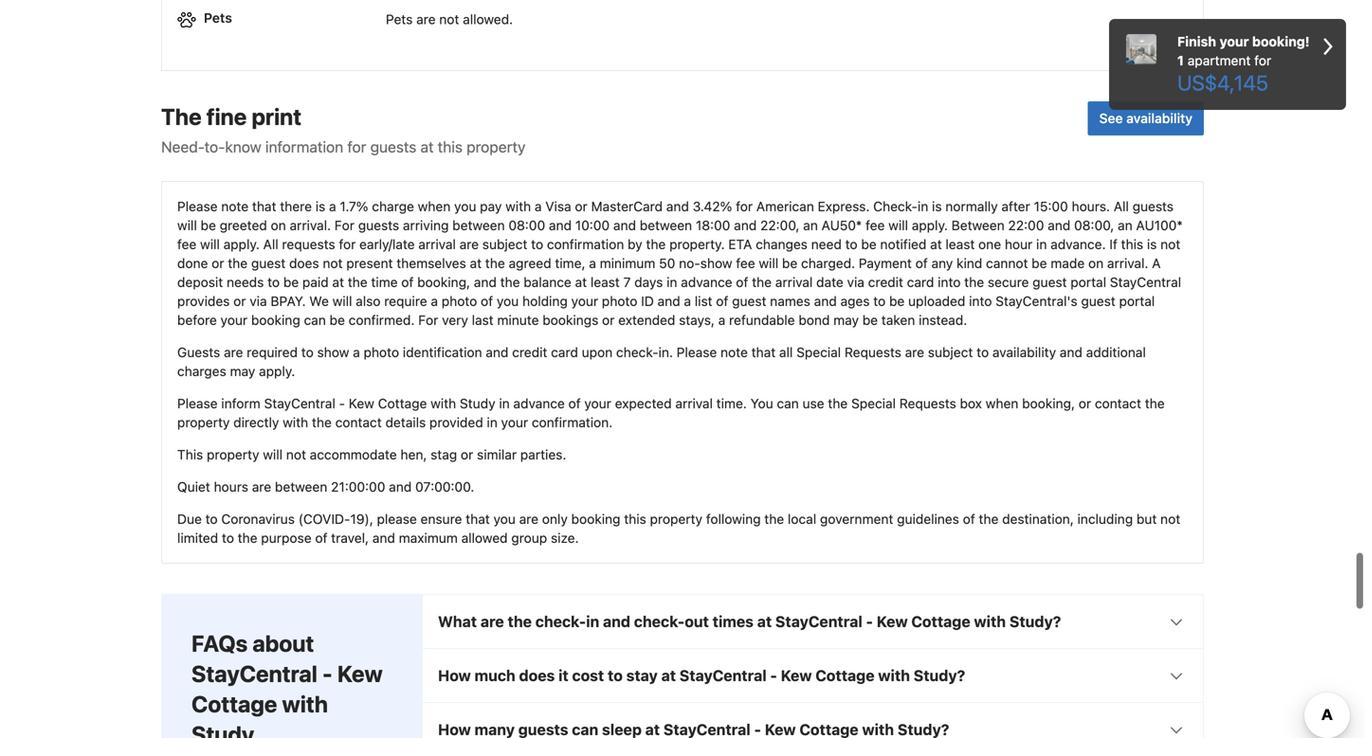 Task type: describe. For each thing, give the bounding box(es) containing it.
arrival inside please inform staycentral - kew cottage with study in advance of your expected arrival time. you can use the special requests box when booking, or contact the property directly with the contact details provided in your confirmation.
[[676, 396, 713, 412]]

cottage inside how much does it cost to stay at staycentral - kew cottage with study? dropdown button
[[816, 667, 875, 685]]

pets for pets are not allowed.
[[386, 12, 413, 27]]

between
[[952, 218, 1005, 233]]

booking, inside please note that there is a 1.7% charge when you pay with a visa or mastercard and 3.42% for american express. check-in is normally after 15:00 hours. all guests will be greeted on arrival. for guests arriving between 08:00 and 10:00 and between 18:00 and 22:00, an au50* fee will apply. between 22:00 and 08:00, an au100* fee will apply. all requests for early/late arrival are subject to confirmation by the property. eta changes need to be notified at least one hour in advance. if this is not done or the guest does not present themselves at the agreed time, a minimum 50 no-show fee will be charged. payment of any kind cannot be made on arrival. a deposit needs to be paid at the time of booking, and the balance at least 7 days in advance of the arrival date via credit card into the secure guest portal staycentral provides or via bpay. we will also require a photo of you holding your photo id and a list of guest names and ages to be uploaded into staycentral's guest portal before your booking can be confirmed. for very last minute bookings or extended stays, a refundable bond may be taken instead.
[[417, 275, 470, 290]]

cottage inside faqs about staycentral - kew cottage with study
[[192, 691, 277, 718]]

1 vertical spatial into
[[969, 294, 992, 309]]

1 vertical spatial you
[[497, 294, 519, 309]]

arriving
[[403, 218, 449, 233]]

guests
[[177, 345, 220, 360]]

a right require
[[431, 294, 438, 309]]

2 horizontal spatial photo
[[602, 294, 638, 309]]

and down 15:00
[[1048, 218, 1071, 233]]

not left 'allowed.' at the top left of page
[[439, 12, 459, 27]]

this inside please note that there is a 1.7% charge when you pay with a visa or mastercard and 3.42% for american express. check-in is normally after 15:00 hours. all guests will be greeted on arrival. for guests arriving between 08:00 and 10:00 and between 18:00 and 22:00, an au50* fee will apply. between 22:00 and 08:00, an au100* fee will apply. all requests for early/late arrival are subject to confirmation by the property. eta changes need to be notified at least one hour in advance. if this is not done or the guest does not present themselves at the agreed time, a minimum 50 no-show fee will be charged. payment of any kind cannot be made on arrival. a deposit needs to be paid at the time of booking, and the balance at least 7 days in advance of the arrival date via credit card into the secure guest portal staycentral provides or via bpay. we will also require a photo of you holding your photo id and a list of guest names and ages to be uploaded into staycentral's guest portal before your booking can be confirmed. for very last minute bookings or extended stays, a refundable bond may be taken instead.
[[1121, 237, 1144, 252]]

the down coronavirus
[[238, 531, 258, 546]]

and left 'additional'
[[1060, 345, 1083, 360]]

out
[[685, 613, 709, 631]]

this inside due to coronavirus (covid-19), please ensure that you are only booking this property following the local government guidelines of the destination, including but not limited to the purpose of travel, and maximum allowed group size.
[[624, 512, 646, 527]]

and up eta
[[734, 218, 757, 233]]

21:00:00
[[331, 479, 385, 495]]

done
[[177, 256, 208, 271]]

your up similar
[[501, 415, 528, 431]]

you inside due to coronavirus (covid-19), please ensure that you are only booking this property following the local government guidelines of the destination, including but not limited to the purpose of travel, and maximum allowed group size.
[[494, 512, 516, 527]]

balance
[[524, 275, 572, 290]]

1 vertical spatial portal
[[1119, 294, 1155, 309]]

cannot
[[986, 256, 1028, 271]]

to down au50* on the top of page
[[845, 237, 858, 252]]

be down changes
[[782, 256, 798, 271]]

hen,
[[401, 447, 427, 463]]

and down date
[[814, 294, 837, 309]]

coronavirus
[[221, 512, 295, 527]]

can inside please inform staycentral - kew cottage with study in advance of your expected arrival time. you can use the special requests box when booking, or contact the property directly with the contact details provided in your confirmation.
[[777, 396, 799, 412]]

time,
[[555, 256, 586, 271]]

1 horizontal spatial contact
[[1095, 396, 1142, 412]]

note inside please note that there is a 1.7% charge when you pay with a visa or mastercard and 3.42% for american express. check-in is normally after 15:00 hours. all guests will be greeted on arrival. for guests arriving between 08:00 and 10:00 and between 18:00 and 22:00, an au50* fee will apply. between 22:00 and 08:00, an au100* fee will apply. all requests for early/late arrival are subject to confirmation by the property. eta changes need to be notified at least one hour in advance. if this is not done or the guest does not present themselves at the agreed time, a minimum 50 no-show fee will be charged. payment of any kind cannot be made on arrival. a deposit needs to be paid at the time of booking, and the balance at least 7 days in advance of the arrival date via credit card into the secure guest portal staycentral provides or via bpay. we will also require a photo of you holding your photo id and a list of guest names and ages to be uploaded into staycentral's guest portal before your booking can be confirmed. for very last minute bookings or extended stays, a refundable bond may be taken instead.
[[221, 199, 249, 214]]

of up require
[[401, 275, 414, 290]]

a left list
[[684, 294, 691, 309]]

1 vertical spatial via
[[250, 294, 267, 309]]

with inside please note that there is a 1.7% charge when you pay with a visa or mastercard and 3.42% for american express. check-in is normally after 15:00 hours. all guests will be greeted on arrival. for guests arriving between 08:00 and 10:00 and between 18:00 and 22:00, an au50* fee will apply. between 22:00 and 08:00, an au100* fee will apply. all requests for early/late arrival are subject to confirmation by the property. eta changes need to be notified at least one hour in advance. if this is not done or the guest does not present themselves at the agreed time, a minimum 50 no-show fee will be charged. payment of any kind cannot be made on arrival. a deposit needs to be paid at the time of booking, and the balance at least 7 days in advance of the arrival date via credit card into the secure guest portal staycentral provides or via bpay. we will also require a photo of you holding your photo id and a list of guest names and ages to be uploaded into staycentral's guest portal before your booking can be confirmed. for very last minute bookings or extended stays, a refundable bond may be taken instead.
[[506, 199, 531, 214]]

1 horizontal spatial photo
[[442, 294, 477, 309]]

19),
[[350, 512, 373, 527]]

1 vertical spatial arrival
[[775, 275, 813, 290]]

0 horizontal spatial contact
[[335, 415, 382, 431]]

the left agreed
[[485, 256, 505, 271]]

2 vertical spatial guests
[[358, 218, 399, 233]]

know
[[225, 138, 261, 156]]

apply. inside "guests are required to show a photo identification and credit card upon check-in. please note that all special requests are subject to availability and additional charges may apply."
[[259, 364, 295, 379]]

guest up "staycentral's"
[[1033, 275, 1067, 290]]

the left local
[[765, 512, 784, 527]]

payment
[[859, 256, 912, 271]]

minute
[[497, 313, 539, 328]]

au100*
[[1136, 218, 1183, 233]]

we
[[309, 294, 329, 309]]

changes
[[756, 237, 808, 252]]

limited
[[177, 531, 218, 546]]

the down 'kind'
[[965, 275, 984, 290]]

0 vertical spatial portal
[[1071, 275, 1107, 290]]

bookings
[[543, 313, 599, 328]]

and right id on the left top of the page
[[658, 294, 681, 309]]

0 horizontal spatial between
[[275, 479, 327, 495]]

with inside faqs about staycentral - kew cottage with study
[[282, 691, 328, 718]]

1 horizontal spatial between
[[453, 218, 505, 233]]

days
[[635, 275, 663, 290]]

local
[[788, 512, 817, 527]]

not up paid
[[323, 256, 343, 271]]

for inside the fine print need-to-know information for guests at this property
[[347, 138, 366, 156]]

please inside "guests are required to show a photo identification and credit card upon check-in. please note that all special requests are subject to availability and additional charges may apply."
[[677, 345, 717, 360]]

- inside faqs about staycentral - kew cottage with study
[[322, 661, 333, 688]]

agreed
[[509, 256, 551, 271]]

us$4,145
[[1178, 70, 1269, 95]]

the down 'additional'
[[1145, 396, 1165, 412]]

0 vertical spatial study?
[[1010, 613, 1061, 631]]

very
[[442, 313, 468, 328]]

not inside due to coronavirus (covid-19), please ensure that you are only booking this property following the local government guidelines of the destination, including but not limited to the purpose of travel, and maximum allowed group size.
[[1161, 512, 1181, 527]]

0 horizontal spatial for
[[335, 218, 355, 233]]

study for inform
[[460, 396, 496, 412]]

a down confirmation
[[589, 256, 596, 271]]

the down agreed
[[500, 275, 520, 290]]

cost
[[572, 667, 604, 685]]

check- up it
[[536, 613, 586, 631]]

similar
[[477, 447, 517, 463]]

require
[[384, 294, 427, 309]]

confirmed.
[[349, 313, 415, 328]]

0 horizontal spatial fee
[[177, 237, 197, 252]]

may inside "guests are required to show a photo identification and credit card upon check-in. please note that all special requests are subject to availability and additional charges may apply."
[[230, 364, 255, 379]]

guidelines
[[897, 512, 959, 527]]

are inside due to coronavirus (covid-19), please ensure that you are only booking this property following the local government guidelines of the destination, including but not limited to the purpose of travel, and maximum allowed group size.
[[519, 512, 539, 527]]

are inside please note that there is a 1.7% charge when you pay with a visa or mastercard and 3.42% for american express. check-in is normally after 15:00 hours. all guests will be greeted on arrival. for guests arriving between 08:00 and 10:00 and between 18:00 and 22:00, an au50* fee will apply. between 22:00 and 08:00, an au100* fee will apply. all requests for early/late arrival are subject to confirmation by the property. eta changes need to be notified at least one hour in advance. if this is not done or the guest does not present themselves at the agreed time, a minimum 50 no-show fee will be charged. payment of any kind cannot be made on arrival. a deposit needs to be paid at the time of booking, and the balance at least 7 days in advance of the arrival date via credit card into the secure guest portal staycentral provides or via bpay. we will also require a photo of you holding your photo id and a list of guest names and ages to be uploaded into staycentral's guest portal before your booking can be confirmed. for very last minute bookings or extended stays, a refundable bond may be taken instead.
[[460, 237, 479, 252]]

at right stay
[[661, 667, 676, 685]]

all
[[779, 345, 793, 360]]

22:00
[[1008, 218, 1044, 233]]

due to coronavirus (covid-19), please ensure that you are only booking this property following the local government guidelines of the destination, including but not limited to the purpose of travel, and maximum allowed group size.
[[177, 512, 1181, 546]]

50
[[659, 256, 675, 271]]

in inside dropdown button
[[586, 613, 599, 631]]

guest down made
[[1081, 294, 1116, 309]]

much
[[475, 667, 516, 685]]

for right 3.42%
[[736, 199, 753, 214]]

following
[[706, 512, 761, 527]]

7
[[624, 275, 631, 290]]

are right hours
[[252, 479, 271, 495]]

are down taken
[[905, 345, 925, 360]]

inform
[[221, 396, 261, 412]]

stag
[[431, 447, 457, 463]]

to right due
[[205, 512, 218, 527]]

travel,
[[331, 531, 369, 546]]

staycentral up how much does it cost to stay at staycentral - kew cottage with study? dropdown button
[[776, 613, 863, 631]]

special inside please inform staycentral - kew cottage with study in advance of your expected arrival time. you can use the special requests box when booking, or contact the property directly with the contact details provided in your confirmation.
[[851, 396, 896, 412]]

to up box
[[977, 345, 989, 360]]

id
[[641, 294, 654, 309]]

pay
[[480, 199, 502, 214]]

3.42%
[[693, 199, 732, 214]]

be up bpay.
[[283, 275, 299, 290]]

or down needs
[[233, 294, 246, 309]]

of down (covid-
[[315, 531, 328, 546]]

in.
[[659, 345, 673, 360]]

notified
[[880, 237, 927, 252]]

greeted
[[220, 218, 267, 233]]

special inside "guests are required to show a photo identification and credit card upon check-in. please note that all special requests are subject to availability and additional charges may apply."
[[797, 345, 841, 360]]

visa
[[546, 199, 571, 214]]

are right guests
[[224, 345, 243, 360]]

a
[[1152, 256, 1161, 271]]

check- up stay
[[634, 613, 685, 631]]

also
[[356, 294, 381, 309]]

property up hours
[[207, 447, 259, 463]]

at up any
[[930, 237, 942, 252]]

requests inside "guests are required to show a photo identification and credit card upon check-in. please note that all special requests are subject to availability and additional charges may apply."
[[845, 345, 902, 360]]

provided
[[430, 415, 483, 431]]

- inside what are the check-in and check-out times at staycentral - kew cottage with study? dropdown button
[[866, 613, 873, 631]]

be down hour
[[1032, 256, 1047, 271]]

a left the visa
[[535, 199, 542, 214]]

minimum
[[600, 256, 656, 271]]

0 vertical spatial via
[[847, 275, 865, 290]]

your up bookings
[[571, 294, 598, 309]]

faqs
[[192, 631, 248, 657]]

property.
[[670, 237, 725, 252]]

0 horizontal spatial into
[[938, 275, 961, 290]]

and down last
[[486, 345, 509, 360]]

taken
[[882, 313, 915, 328]]

at down time,
[[575, 275, 587, 290]]

confirmation
[[547, 237, 624, 252]]

a left 1.7%
[[329, 199, 336, 214]]

normally
[[946, 199, 998, 214]]

please for guests
[[177, 199, 218, 214]]

the up also
[[348, 275, 368, 290]]

credit inside "guests are required to show a photo identification and credit card upon check-in. please note that all special requests are subject to availability and additional charges may apply."
[[512, 345, 548, 360]]

requests inside please inform staycentral - kew cottage with study in advance of your expected arrival time. you can use the special requests box when booking, or contact the property directly with the contact details provided in your confirmation.
[[900, 396, 956, 412]]

15:00
[[1034, 199, 1068, 214]]

1 vertical spatial guests
[[1133, 199, 1174, 214]]

this inside the fine print need-to-know information for guests at this property
[[438, 138, 463, 156]]

guest up needs
[[251, 256, 286, 271]]

date
[[817, 275, 844, 290]]

rightchevron image
[[1324, 32, 1333, 61]]

paid
[[302, 275, 329, 290]]

of left any
[[916, 256, 928, 271]]

0 horizontal spatial is
[[316, 199, 325, 214]]

and up last
[[474, 275, 497, 290]]

at inside the fine print need-to-know information for guests at this property
[[421, 138, 434, 156]]

2 horizontal spatial is
[[1147, 237, 1157, 252]]

advance inside please inform staycentral - kew cottage with study in advance of your expected arrival time. you can use the special requests box when booking, or contact the property directly with the contact details provided in your confirmation.
[[513, 396, 565, 412]]

your inside the finish your booking! 1 apartment for us$4,145
[[1220, 34, 1249, 49]]

not down au100*
[[1161, 237, 1181, 252]]

to right limited
[[222, 531, 234, 546]]

of up last
[[481, 294, 493, 309]]

advance.
[[1051, 237, 1106, 252]]

kew inside please inform staycentral - kew cottage with study in advance of your expected arrival time. you can use the special requests box when booking, or contact the property directly with the contact details provided in your confirmation.
[[349, 396, 374, 412]]

due
[[177, 512, 202, 527]]

need
[[811, 237, 842, 252]]

booking!
[[1253, 34, 1310, 49]]

it
[[559, 667, 569, 685]]

1 horizontal spatial is
[[932, 199, 942, 214]]

see
[[1100, 111, 1123, 126]]

you
[[751, 396, 773, 412]]

or inside please inform staycentral - kew cottage with study in advance of your expected arrival time. you can use the special requests box when booking, or contact the property directly with the contact details provided in your confirmation.
[[1079, 396, 1091, 412]]

at right paid
[[332, 275, 344, 290]]

please note that there is a 1.7% charge when you pay with a visa or mastercard and 3.42% for american express. check-in is normally after 15:00 hours. all guests will be greeted on arrival. for guests arriving between 08:00 and 10:00 and between 18:00 and 22:00, an au50* fee will apply. between 22:00 and 08:00, an au100* fee will apply. all requests for early/late arrival are subject to confirmation by the property. eta changes need to be notified at least one hour in advance. if this is not done or the guest does not present themselves at the agreed time, a minimum 50 no-show fee will be charged. payment of any kind cannot be made on arrival. a deposit needs to be paid at the time of booking, and the balance at least 7 days in advance of the arrival date via credit card into the secure guest portal staycentral provides or via bpay. we will also require a photo of you holding your photo id and a list of guest names and ages to be uploaded into staycentral's guest portal before your booking can be confirmed. for very last minute bookings or extended stays, a refundable bond may be taken instead.
[[177, 199, 1183, 328]]

pets for pets
[[204, 10, 232, 26]]

identification
[[403, 345, 482, 360]]

staycentral down times
[[680, 667, 767, 685]]

0 vertical spatial you
[[454, 199, 476, 214]]

or up the upon
[[602, 313, 615, 328]]

1 vertical spatial apply.
[[223, 237, 260, 252]]

to right 'ages'
[[874, 294, 886, 309]]

of right list
[[716, 294, 729, 309]]

staycentral inside please note that there is a 1.7% charge when you pay with a visa or mastercard and 3.42% for american express. check-in is normally after 15:00 hours. all guests will be greeted on arrival. for guests arriving between 08:00 and 10:00 and between 18:00 and 22:00, an au50* fee will apply. between 22:00 and 08:00, an au100* fee will apply. all requests for early/late arrival are subject to confirmation by the property. eta changes need to be notified at least one hour in advance. if this is not done or the guest does not present themselves at the agreed time, a minimum 50 no-show fee will be charged. payment of any kind cannot be made on arrival. a deposit needs to be paid at the time of booking, and the balance at least 7 days in advance of the arrival date via credit card into the secure guest portal staycentral provides or via bpay. we will also require a photo of you holding your photo id and a list of guest names and ages to be uploaded into staycentral's guest portal before your booking can be confirmed. for very last minute bookings or extended stays, a refundable bond may be taken instead.
[[1110, 275, 1182, 290]]

after
[[1002, 199, 1030, 214]]

present
[[346, 256, 393, 271]]

and inside due to coronavirus (covid-19), please ensure that you are only booking this property following the local government guidelines of the destination, including but not limited to the purpose of travel, and maximum allowed group size.
[[372, 531, 395, 546]]

allowed.
[[463, 12, 513, 27]]

upon
[[582, 345, 613, 360]]

1.7%
[[340, 199, 368, 214]]

be down 'ages'
[[863, 313, 878, 328]]

when inside please note that there is a 1.7% charge when you pay with a visa or mastercard and 3.42% for american express. check-in is normally after 15:00 hours. all guests will be greeted on arrival. for guests arriving between 08:00 and 10:00 and between 18:00 and 22:00, an au50* fee will apply. between 22:00 and 08:00, an au100* fee will apply. all requests for early/late arrival are subject to confirmation by the property. eta changes need to be notified at least one hour in advance. if this is not done or the guest does not present themselves at the agreed time, a minimum 50 no-show fee will be charged. payment of any kind cannot be made on arrival. a deposit needs to be paid at the time of booking, and the balance at least 7 days in advance of the arrival date via credit card into the secure guest portal staycentral provides or via bpay. we will also require a photo of you holding your photo id and a list of guest names and ages to be uploaded into staycentral's guest portal before your booking can be confirmed. for very last minute bookings or extended stays, a refundable bond may be taken instead.
[[418, 199, 451, 214]]

to up bpay.
[[268, 275, 280, 290]]

22:00,
[[760, 218, 800, 233]]

staycentral inside please inform staycentral - kew cottage with study in advance of your expected arrival time. you can use the special requests box when booking, or contact the property directly with the contact details provided in your confirmation.
[[264, 396, 336, 412]]

of right 'guidelines'
[[963, 512, 975, 527]]

that inside please note that there is a 1.7% charge when you pay with a visa or mastercard and 3.42% for american express. check-in is normally after 15:00 hours. all guests will be greeted on arrival. for guests arriving between 08:00 and 10:00 and between 18:00 and 22:00, an au50* fee will apply. between 22:00 and 08:00, an au100* fee will apply. all requests for early/late arrival are subject to confirmation by the property. eta changes need to be notified at least one hour in advance. if this is not done or the guest does not present themselves at the agreed time, a minimum 50 no-show fee will be charged. payment of any kind cannot be made on arrival. a deposit needs to be paid at the time of booking, and the balance at least 7 days in advance of the arrival date via credit card into the secure guest portal staycentral provides or via bpay. we will also require a photo of you holding your photo id and a list of guest names and ages to be uploaded into staycentral's guest portal before your booking can be confirmed. for very last minute bookings or extended stays, a refundable bond may be taken instead.
[[252, 199, 276, 214]]

please
[[377, 512, 417, 527]]

the up names
[[752, 275, 772, 290]]

the right use
[[828, 396, 848, 412]]

refundable
[[729, 313, 795, 328]]

study for about
[[192, 722, 254, 739]]

1 vertical spatial all
[[263, 237, 278, 252]]

how much does it cost to stay at staycentral - kew cottage with study? button
[[423, 650, 1203, 703]]

provides
[[177, 294, 230, 309]]



Task type: locate. For each thing, give the bounding box(es) containing it.
see availability button
[[1088, 102, 1204, 136]]

for down 1.7%
[[335, 218, 355, 233]]

secure
[[988, 275, 1029, 290]]

will
[[177, 218, 197, 233], [889, 218, 908, 233], [200, 237, 220, 252], [759, 256, 779, 271], [332, 294, 352, 309], [263, 447, 283, 463]]

guest up the refundable
[[732, 294, 767, 309]]

1 vertical spatial study?
[[914, 667, 965, 685]]

at right themselves
[[470, 256, 482, 271]]

what are the check-in and check-out times at staycentral - kew cottage with study?
[[438, 613, 1061, 631]]

accordion control element
[[422, 595, 1204, 739]]

does
[[289, 256, 319, 271], [519, 667, 555, 685]]

1 vertical spatial credit
[[512, 345, 548, 360]]

the
[[161, 103, 202, 130]]

0 horizontal spatial photo
[[364, 345, 399, 360]]

1 an from the left
[[803, 218, 818, 233]]

about
[[252, 631, 314, 657]]

can inside please note that there is a 1.7% charge when you pay with a visa or mastercard and 3.42% for american express. check-in is normally after 15:00 hours. all guests will be greeted on arrival. for guests arriving between 08:00 and 10:00 and between 18:00 and 22:00, an au50* fee will apply. between 22:00 and 08:00, an au100* fee will apply. all requests for early/late arrival are subject to confirmation by the property. eta changes need to be notified at least one hour in advance. if this is not done or the guest does not present themselves at the agreed time, a minimum 50 no-show fee will be charged. payment of any kind cannot be made on arrival. a deposit needs to be paid at the time of booking, and the balance at least 7 days in advance of the arrival date via credit card into the secure guest portal staycentral provides or via bpay. we will also require a photo of you holding your photo id and a list of guest names and ages to be uploaded into staycentral's guest portal before your booking can be confirmed. for very last minute bookings or extended stays, a refundable bond may be taken instead.
[[304, 313, 326, 328]]

a
[[329, 199, 336, 214], [535, 199, 542, 214], [589, 256, 596, 271], [431, 294, 438, 309], [684, 294, 691, 309], [718, 313, 726, 328], [353, 345, 360, 360]]

purpose
[[261, 531, 312, 546]]

0 horizontal spatial credit
[[512, 345, 548, 360]]

portal down made
[[1071, 275, 1107, 290]]

show down we
[[317, 345, 349, 360]]

0 horizontal spatial all
[[263, 237, 278, 252]]

your down provides
[[221, 313, 248, 328]]

0 vertical spatial fee
[[866, 218, 885, 233]]

special down bond
[[797, 345, 841, 360]]

may down 'ages'
[[834, 313, 859, 328]]

mastercard
[[591, 199, 663, 214]]

a right "stays,"
[[718, 313, 726, 328]]

all down "greeted"
[[263, 237, 278, 252]]

that up "greeted"
[[252, 199, 276, 214]]

1 horizontal spatial into
[[969, 294, 992, 309]]

the left destination,
[[979, 512, 999, 527]]

note down the refundable
[[721, 345, 748, 360]]

1 vertical spatial subject
[[928, 345, 973, 360]]

1 horizontal spatial that
[[466, 512, 490, 527]]

0 vertical spatial credit
[[868, 275, 904, 290]]

staycentral up the directly
[[264, 396, 336, 412]]

need-
[[161, 138, 204, 156]]

subject inside "guests are required to show a photo identification and credit card upon check-in. please note that all special requests are subject to availability and additional charges may apply."
[[928, 345, 973, 360]]

(covid-
[[298, 512, 350, 527]]

2 horizontal spatial that
[[752, 345, 776, 360]]

ages
[[841, 294, 870, 309]]

1 vertical spatial availability
[[993, 345, 1056, 360]]

bond
[[799, 313, 830, 328]]

0 horizontal spatial card
[[551, 345, 578, 360]]

1 horizontal spatial subject
[[928, 345, 973, 360]]

that left all
[[752, 345, 776, 360]]

of up confirmation.
[[569, 396, 581, 412]]

when right box
[[986, 396, 1019, 412]]

time.
[[717, 396, 747, 412]]

0 horizontal spatial an
[[803, 218, 818, 233]]

0 horizontal spatial subject
[[482, 237, 528, 252]]

2 vertical spatial apply.
[[259, 364, 295, 379]]

booking up size.
[[571, 512, 621, 527]]

1 horizontal spatial note
[[721, 345, 748, 360]]

0 vertical spatial does
[[289, 256, 319, 271]]

staycentral inside faqs about staycentral - kew cottage with study
[[192, 661, 318, 688]]

requests down taken
[[845, 345, 902, 360]]

maximum
[[399, 531, 458, 546]]

the right by
[[646, 237, 666, 252]]

for up the present
[[339, 237, 356, 252]]

be left confirmed.
[[330, 313, 345, 328]]

advance inside please note that there is a 1.7% charge when you pay with a visa or mastercard and 3.42% for american express. check-in is normally after 15:00 hours. all guests will be greeted on arrival. for guests arriving between 08:00 and 10:00 and between 18:00 and 22:00, an au50* fee will apply. between 22:00 and 08:00, an au100* fee will apply. all requests for early/late arrival are subject to confirmation by the property. eta changes need to be notified at least one hour in advance. if this is not done or the guest does not present themselves at the agreed time, a minimum 50 no-show fee will be charged. payment of any kind cannot be made on arrival. a deposit needs to be paid at the time of booking, and the balance at least 7 days in advance of the arrival date via credit card into the secure guest portal staycentral provides or via bpay. we will also require a photo of you holding your photo id and a list of guest names and ages to be uploaded into staycentral's guest portal before your booking can be confirmed. for very last minute bookings or extended stays, a refundable bond may be taken instead.
[[681, 275, 733, 290]]

1 horizontal spatial credit
[[868, 275, 904, 290]]

are inside dropdown button
[[481, 613, 504, 631]]

and inside dropdown button
[[603, 613, 631, 631]]

1 horizontal spatial study?
[[1010, 613, 1061, 631]]

2 vertical spatial please
[[177, 396, 218, 412]]

quiet hours are between 21:00:00 and 07:00:00.
[[177, 479, 474, 495]]

by
[[628, 237, 643, 252]]

1 vertical spatial this
[[1121, 237, 1144, 252]]

may
[[834, 313, 859, 328], [230, 364, 255, 379]]

extended
[[618, 313, 676, 328]]

0 vertical spatial show
[[700, 256, 733, 271]]

arrival. down if
[[1107, 256, 1149, 271]]

for right information
[[347, 138, 366, 156]]

1 horizontal spatial booking
[[571, 512, 621, 527]]

the inside dropdown button
[[508, 613, 532, 631]]

apartment
[[1188, 53, 1251, 68]]

times
[[713, 613, 754, 631]]

availability inside "guests are required to show a photo identification and credit card upon check-in. please note that all special requests are subject to availability and additional charges may apply."
[[993, 345, 1056, 360]]

instead.
[[919, 313, 967, 328]]

booking inside due to coronavirus (covid-19), please ensure that you are only booking this property following the local government guidelines of the destination, including but not limited to the purpose of travel, and maximum allowed group size.
[[571, 512, 621, 527]]

2 vertical spatial you
[[494, 512, 516, 527]]

0 vertical spatial that
[[252, 199, 276, 214]]

that up allowed
[[466, 512, 490, 527]]

0 horizontal spatial booking,
[[417, 275, 470, 290]]

0 horizontal spatial availability
[[993, 345, 1056, 360]]

for inside the finish your booking! 1 apartment for us$4,145
[[1255, 53, 1272, 68]]

bpay.
[[271, 294, 306, 309]]

please inside please note that there is a 1.7% charge when you pay with a visa or mastercard and 3.42% for american express. check-in is normally after 15:00 hours. all guests will be greeted on arrival. for guests arriving between 08:00 and 10:00 and between 18:00 and 22:00, an au50* fee will apply. between 22:00 and 08:00, an au100* fee will apply. all requests for early/late arrival are subject to confirmation by the property. eta changes need to be notified at least one hour in advance. if this is not done or the guest does not present themselves at the agreed time, a minimum 50 no-show fee will be charged. payment of any kind cannot be made on arrival. a deposit needs to be paid at the time of booking, and the balance at least 7 days in advance of the arrival date via credit card into the secure guest portal staycentral provides or via bpay. we will also require a photo of you holding your photo id and a list of guest names and ages to be uploaded into staycentral's guest portal before your booking can be confirmed. for very last minute bookings or extended stays, a refundable bond may be taken instead.
[[177, 199, 218, 214]]

credit
[[868, 275, 904, 290], [512, 345, 548, 360]]

the up much
[[508, 613, 532, 631]]

what are the check-in and check-out times at staycentral - kew cottage with study? button
[[423, 596, 1203, 649]]

fee up the done
[[177, 237, 197, 252]]

0 horizontal spatial show
[[317, 345, 349, 360]]

1 horizontal spatial all
[[1114, 199, 1129, 214]]

between down pay
[[453, 218, 505, 233]]

kew inside how much does it cost to stay at staycentral - kew cottage with study? dropdown button
[[781, 667, 812, 685]]

property inside the fine print need-to-know information for guests at this property
[[467, 138, 526, 156]]

express.
[[818, 199, 870, 214]]

card up the uploaded
[[907, 275, 934, 290]]

study inside faqs about staycentral - kew cottage with study
[[192, 722, 254, 739]]

subject inside please note that there is a 1.7% charge when you pay with a visa or mastercard and 3.42% for american express. check-in is normally after 15:00 hours. all guests will be greeted on arrival. for guests arriving between 08:00 and 10:00 and between 18:00 and 22:00, an au50* fee will apply. between 22:00 and 08:00, an au100* fee will apply. all requests for early/late arrival are subject to confirmation by the property. eta changes need to be notified at least one hour in advance. if this is not done or the guest does not present themselves at the agreed time, a minimum 50 no-show fee will be charged. payment of any kind cannot be made on arrival. a deposit needs to be paid at the time of booking, and the balance at least 7 days in advance of the arrival date via credit card into the secure guest portal staycentral provides or via bpay. we will also require a photo of you holding your photo id and a list of guest names and ages to be uploaded into staycentral's guest portal before your booking can be confirmed. for very last minute bookings or extended stays, a refundable bond may be taken instead.
[[482, 237, 528, 252]]

special
[[797, 345, 841, 360], [851, 396, 896, 412]]

2 vertical spatial fee
[[736, 256, 755, 271]]

be left "greeted"
[[201, 218, 216, 233]]

or right stag
[[461, 447, 473, 463]]

your up apartment
[[1220, 34, 1249, 49]]

1 horizontal spatial special
[[851, 396, 896, 412]]

1 vertical spatial can
[[777, 396, 799, 412]]

1 horizontal spatial pets
[[386, 12, 413, 27]]

quiet
[[177, 479, 210, 495]]

property left following
[[650, 512, 703, 527]]

2 horizontal spatial between
[[640, 218, 692, 233]]

0 horizontal spatial advance
[[513, 396, 565, 412]]

note inside "guests are required to show a photo identification and credit card upon check-in. please note that all special requests are subject to availability and additional charges may apply."
[[721, 345, 748, 360]]

photo
[[442, 294, 477, 309], [602, 294, 638, 309], [364, 345, 399, 360]]

study inside please inform staycentral - kew cottage with study in advance of your expected arrival time. you can use the special requests box when booking, or contact the property directly with the contact details provided in your confirmation.
[[460, 396, 496, 412]]

finish your booking! 1 apartment for us$4,145
[[1178, 34, 1310, 95]]

2 horizontal spatial fee
[[866, 218, 885, 233]]

you up allowed
[[494, 512, 516, 527]]

1 horizontal spatial an
[[1118, 218, 1133, 233]]

0 vertical spatial this
[[438, 138, 463, 156]]

08:00,
[[1074, 218, 1114, 233]]

and up please
[[389, 479, 412, 495]]

1 vertical spatial least
[[591, 275, 620, 290]]

0 vertical spatial booking,
[[417, 275, 470, 290]]

not right but
[[1161, 512, 1181, 527]]

0 horizontal spatial can
[[304, 313, 326, 328]]

show down property.
[[700, 256, 733, 271]]

arrival. up the requests
[[290, 218, 331, 233]]

with
[[506, 199, 531, 214], [431, 396, 456, 412], [283, 415, 308, 431], [974, 613, 1006, 631], [878, 667, 910, 685], [282, 691, 328, 718]]

into down any
[[938, 275, 961, 290]]

staycentral
[[1110, 275, 1182, 290], [264, 396, 336, 412], [776, 613, 863, 631], [192, 661, 318, 688], [680, 667, 767, 685]]

guests inside the fine print need-to-know information for guests at this property
[[370, 138, 417, 156]]

ensure
[[421, 512, 462, 527]]

eta
[[729, 237, 752, 252]]

that inside "guests are required to show a photo identification and credit card upon check-in. please note that all special requests are subject to availability and additional charges may apply."
[[752, 345, 776, 360]]

1 horizontal spatial arrival.
[[1107, 256, 1149, 271]]

government
[[820, 512, 894, 527]]

and down the visa
[[549, 218, 572, 233]]

the up the "accommodate"
[[312, 415, 332, 431]]

1 horizontal spatial advance
[[681, 275, 733, 290]]

this right 'only'
[[624, 512, 646, 527]]

1 horizontal spatial fee
[[736, 256, 755, 271]]

if
[[1110, 237, 1118, 252]]

guests are required to show a photo identification and credit card upon check-in. please note that all special requests are subject to availability and additional charges may apply.
[[177, 345, 1146, 379]]

1 horizontal spatial least
[[946, 237, 975, 252]]

au50*
[[822, 218, 862, 233]]

availability down "staycentral's"
[[993, 345, 1056, 360]]

property inside due to coronavirus (covid-19), please ensure that you are only booking this property following the local government guidelines of the destination, including but not limited to the purpose of travel, and maximum allowed group size.
[[650, 512, 703, 527]]

names
[[770, 294, 811, 309]]

07:00:00.
[[415, 479, 474, 495]]

information
[[265, 138, 343, 156]]

allowed
[[461, 531, 508, 546]]

please for confirmation.
[[177, 396, 218, 412]]

1
[[1178, 53, 1184, 68]]

0 vertical spatial least
[[946, 237, 975, 252]]

credit inside please note that there is a 1.7% charge when you pay with a visa or mastercard and 3.42% for american express. check-in is normally after 15:00 hours. all guests will be greeted on arrival. for guests arriving between 08:00 and 10:00 and between 18:00 and 22:00, an au50* fee will apply. between 22:00 and 08:00, an au100* fee will apply. all requests for early/late arrival are subject to confirmation by the property. eta changes need to be notified at least one hour in advance. if this is not done or the guest does not present themselves at the agreed time, a minimum 50 no-show fee will be charged. payment of any kind cannot be made on arrival. a deposit needs to be paid at the time of booking, and the balance at least 7 days in advance of the arrival date via credit card into the secure guest portal staycentral provides or via bpay. we will also require a photo of you holding your photo id and a list of guest names and ages to be uploaded into staycentral's guest portal before your booking can be confirmed. for very last minute bookings or extended stays, a refundable bond may be taken instead.
[[868, 275, 904, 290]]

arrival left time.
[[676, 396, 713, 412]]

or up 10:00
[[575, 199, 588, 214]]

0 vertical spatial may
[[834, 313, 859, 328]]

0 horizontal spatial arrival
[[418, 237, 456, 252]]

pets
[[204, 10, 232, 26], [386, 12, 413, 27]]

charges
[[177, 364, 226, 379]]

not
[[439, 12, 459, 27], [1161, 237, 1181, 252], [323, 256, 343, 271], [286, 447, 306, 463], [1161, 512, 1181, 527]]

to up agreed
[[531, 237, 543, 252]]

0 vertical spatial advance
[[681, 275, 733, 290]]

all
[[1114, 199, 1129, 214], [263, 237, 278, 252]]

the fine print need-to-know information for guests at this property
[[161, 103, 526, 156]]

booking,
[[417, 275, 470, 290], [1022, 396, 1075, 412]]

1 vertical spatial booking,
[[1022, 396, 1075, 412]]

one
[[979, 237, 1001, 252]]

photo up very
[[442, 294, 477, 309]]

- inside how much does it cost to stay at staycentral - kew cottage with study? dropdown button
[[770, 667, 777, 685]]

property up pay
[[467, 138, 526, 156]]

availability inside button
[[1127, 111, 1193, 126]]

into down secure
[[969, 294, 992, 309]]

1 horizontal spatial card
[[907, 275, 934, 290]]

to inside dropdown button
[[608, 667, 623, 685]]

is up 'a'
[[1147, 237, 1157, 252]]

1 vertical spatial may
[[230, 364, 255, 379]]

arrival.
[[290, 218, 331, 233], [1107, 256, 1149, 271]]

2 horizontal spatial this
[[1121, 237, 1144, 252]]

and down mastercard
[[613, 218, 636, 233]]

and
[[666, 199, 689, 214], [549, 218, 572, 233], [613, 218, 636, 233], [734, 218, 757, 233], [1048, 218, 1071, 233], [474, 275, 497, 290], [658, 294, 681, 309], [814, 294, 837, 309], [486, 345, 509, 360], [1060, 345, 1083, 360], [389, 479, 412, 495], [372, 531, 395, 546], [603, 613, 631, 631]]

booking inside please note that there is a 1.7% charge when you pay with a visa or mastercard and 3.42% for american express. check-in is normally after 15:00 hours. all guests will be greeted on arrival. for guests arriving between 08:00 and 10:00 and between 18:00 and 22:00, an au50* fee will apply. between 22:00 and 08:00, an au100* fee will apply. all requests for early/late arrival are subject to confirmation by the property. eta changes need to be notified at least one hour in advance. if this is not done or the guest does not present themselves at the agreed time, a minimum 50 no-show fee will be charged. payment of any kind cannot be made on arrival. a deposit needs to be paid at the time of booking, and the balance at least 7 days in advance of the arrival date via credit card into the secure guest portal staycentral provides or via bpay. we will also require a photo of you holding your photo id and a list of guest names and ages to be uploaded into staycentral's guest portal before your booking can be confirmed. for very last minute bookings or extended stays, a refundable bond may be taken instead.
[[251, 313, 300, 328]]

0 horizontal spatial pets
[[204, 10, 232, 26]]

charge
[[372, 199, 414, 214]]

1 horizontal spatial availability
[[1127, 111, 1193, 126]]

portal down 'a'
[[1119, 294, 1155, 309]]

1 horizontal spatial for
[[418, 313, 438, 328]]

credit down minute
[[512, 345, 548, 360]]

1 horizontal spatial booking,
[[1022, 396, 1075, 412]]

not up quiet hours are between 21:00:00 and 07:00:00.
[[286, 447, 306, 463]]

check-
[[616, 345, 659, 360], [536, 613, 586, 631], [634, 613, 685, 631]]

10:00
[[575, 218, 610, 233]]

property
[[467, 138, 526, 156], [177, 415, 230, 431], [207, 447, 259, 463], [650, 512, 703, 527]]

or
[[575, 199, 588, 214], [212, 256, 224, 271], [233, 294, 246, 309], [602, 313, 615, 328], [1079, 396, 1091, 412], [461, 447, 473, 463]]

show inside "guests are required to show a photo identification and credit card upon check-in. please note that all special requests are subject to availability and additional charges may apply."
[[317, 345, 349, 360]]

1 vertical spatial fee
[[177, 237, 197, 252]]

accommodate
[[310, 447, 397, 463]]

1 horizontal spatial does
[[519, 667, 555, 685]]

- inside please inform staycentral - kew cottage with study in advance of your expected arrival time. you can use the special requests box when booking, or contact the property directly with the contact details provided in your confirmation.
[[339, 396, 345, 412]]

0 vertical spatial booking
[[251, 313, 300, 328]]

0 horizontal spatial study
[[192, 722, 254, 739]]

of down eta
[[736, 275, 748, 290]]

study
[[460, 396, 496, 412], [192, 722, 254, 739]]

booking, right box
[[1022, 396, 1075, 412]]

2 an from the left
[[1118, 218, 1133, 233]]

stays,
[[679, 313, 715, 328]]

your up confirmation.
[[584, 396, 612, 412]]

0 vertical spatial availability
[[1127, 111, 1193, 126]]

0 horizontal spatial least
[[591, 275, 620, 290]]

and left 3.42%
[[666, 199, 689, 214]]

2 vertical spatial arrival
[[676, 396, 713, 412]]

cottage inside please inform staycentral - kew cottage with study in advance of your expected arrival time. you can use the special requests box when booking, or contact the property directly with the contact details provided in your confirmation.
[[378, 396, 427, 412]]

the up needs
[[228, 256, 248, 271]]

staycentral down about
[[192, 661, 318, 688]]

or right the done
[[212, 256, 224, 271]]

1 vertical spatial special
[[851, 396, 896, 412]]

1 horizontal spatial portal
[[1119, 294, 1155, 309]]

may inside please note that there is a 1.7% charge when you pay with a visa or mastercard and 3.42% for american express. check-in is normally after 15:00 hours. all guests will be greeted on arrival. for guests arriving between 08:00 and 10:00 and between 18:00 and 22:00, an au50* fee will apply. between 22:00 and 08:00, an au100* fee will apply. all requests for early/late arrival are subject to confirmation by the property. eta changes need to be notified at least one hour in advance. if this is not done or the guest does not present themselves at the agreed time, a minimum 50 no-show fee will be charged. payment of any kind cannot be made on arrival. a deposit needs to be paid at the time of booking, and the balance at least 7 days in advance of the arrival date via credit card into the secure guest portal staycentral provides or via bpay. we will also require a photo of you holding your photo id and a list of guest names and ages to be uploaded into staycentral's guest portal before your booking can be confirmed. for very last minute bookings or extended stays, a refundable bond may be taken instead.
[[834, 313, 859, 328]]

to right required
[[301, 345, 314, 360]]

please inside please inform staycentral - kew cottage with study in advance of your expected arrival time. you can use the special requests box when booking, or contact the property directly with the contact details provided in your confirmation.
[[177, 396, 218, 412]]

0 vertical spatial can
[[304, 313, 326, 328]]

booking, inside please inform staycentral - kew cottage with study in advance of your expected arrival time. you can use the special requests box when booking, or contact the property directly with the contact details provided in your confirmation.
[[1022, 396, 1075, 412]]

at up arriving
[[421, 138, 434, 156]]

all right hours.
[[1114, 199, 1129, 214]]

0 vertical spatial on
[[271, 218, 286, 233]]

does left it
[[519, 667, 555, 685]]

an
[[803, 218, 818, 233], [1118, 218, 1133, 233]]

between up by
[[640, 218, 692, 233]]

0 horizontal spatial booking
[[251, 313, 300, 328]]

check- inside "guests are required to show a photo identification and credit card upon check-in. please note that all special requests are subject to availability and additional charges may apply."
[[616, 345, 659, 360]]

1 horizontal spatial can
[[777, 396, 799, 412]]

stay
[[626, 667, 658, 685]]

show inside please note that there is a 1.7% charge when you pay with a visa or mastercard and 3.42% for american express. check-in is normally after 15:00 hours. all guests will be greeted on arrival. for guests arriving between 08:00 and 10:00 and between 18:00 and 22:00, an au50* fee will apply. between 22:00 and 08:00, an au100* fee will apply. all requests for early/late arrival are subject to confirmation by the property. eta changes need to be notified at least one hour in advance. if this is not done or the guest does not present themselves at the agreed time, a minimum 50 no-show fee will be charged. payment of any kind cannot be made on arrival. a deposit needs to be paid at the time of booking, and the balance at least 7 days in advance of the arrival date via credit card into the secure guest portal staycentral provides or via bpay. we will also require a photo of you holding your photo id and a list of guest names and ages to be uploaded into staycentral's guest portal before your booking can be confirmed. for very last minute bookings or extended stays, a refundable bond may be taken instead.
[[700, 256, 733, 271]]

0 horizontal spatial study?
[[914, 667, 965, 685]]

of inside please inform staycentral - kew cottage with study in advance of your expected arrival time. you can use the special requests box when booking, or contact the property directly with the contact details provided in your confirmation.
[[569, 396, 581, 412]]

0 vertical spatial please
[[177, 199, 218, 214]]

for
[[335, 218, 355, 233], [418, 313, 438, 328]]

least left 7 on the top of the page
[[591, 275, 620, 290]]

arrival up names
[[775, 275, 813, 290]]

but
[[1137, 512, 1157, 527]]

cottage inside what are the check-in and check-out times at staycentral - kew cottage with study? dropdown button
[[912, 613, 971, 631]]

subject down instead.
[[928, 345, 973, 360]]

photo down 7 on the top of the page
[[602, 294, 638, 309]]

does inside dropdown button
[[519, 667, 555, 685]]

are left 'allowed.' at the top left of page
[[416, 12, 436, 27]]

see availability
[[1100, 111, 1193, 126]]

0 horizontal spatial that
[[252, 199, 276, 214]]

kew inside faqs about staycentral - kew cottage with study
[[337, 661, 383, 688]]

box
[[960, 396, 982, 412]]

1 horizontal spatial show
[[700, 256, 733, 271]]

guests
[[370, 138, 417, 156], [1133, 199, 1174, 214], [358, 218, 399, 233]]

please up the done
[[177, 199, 218, 214]]

time
[[371, 275, 398, 290]]

advance
[[681, 275, 733, 290], [513, 396, 565, 412]]

that inside due to coronavirus (covid-19), please ensure that you are only booking this property following the local government guidelines of the destination, including but not limited to the purpose of travel, and maximum allowed group size.
[[466, 512, 490, 527]]

0 horizontal spatial arrival.
[[290, 218, 331, 233]]

availability right see
[[1127, 111, 1193, 126]]

1 vertical spatial advance
[[513, 396, 565, 412]]

1 horizontal spatial when
[[986, 396, 1019, 412]]

1 vertical spatial please
[[677, 345, 717, 360]]

property inside please inform staycentral - kew cottage with study in advance of your expected arrival time. you can use the special requests box when booking, or contact the property directly with the contact details provided in your confirmation.
[[177, 415, 230, 431]]

guests up early/late
[[358, 218, 399, 233]]

card inside "guests are required to show a photo identification and credit card upon check-in. please note that all special requests are subject to availability and additional charges may apply."
[[551, 345, 578, 360]]

fee down check-
[[866, 218, 885, 233]]

0 vertical spatial apply.
[[912, 218, 948, 233]]

0 horizontal spatial on
[[271, 218, 286, 233]]

0 horizontal spatial does
[[289, 256, 319, 271]]

contact down 'additional'
[[1095, 396, 1142, 412]]

0 horizontal spatial special
[[797, 345, 841, 360]]

1 vertical spatial arrival.
[[1107, 256, 1149, 271]]

be up taken
[[889, 294, 905, 309]]

1 horizontal spatial on
[[1089, 256, 1104, 271]]

pets are not allowed.
[[386, 12, 513, 27]]

kew inside what are the check-in and check-out times at staycentral - kew cottage with study? dropdown button
[[877, 613, 908, 631]]

are right what
[[481, 613, 504, 631]]

a inside "guests are required to show a photo identification and credit card upon check-in. please note that all special requests are subject to availability and additional charges may apply."
[[353, 345, 360, 360]]

0 horizontal spatial note
[[221, 199, 249, 214]]

to left stay
[[608, 667, 623, 685]]

this right if
[[1121, 237, 1144, 252]]

there
[[280, 199, 312, 214]]

be up payment at the right top of page
[[861, 237, 877, 252]]

photo inside "guests are required to show a photo identification and credit card upon check-in. please note that all special requests are subject to availability and additional charges may apply."
[[364, 345, 399, 360]]

guests up charge
[[370, 138, 417, 156]]

note up "greeted"
[[221, 199, 249, 214]]

check-
[[873, 199, 918, 214]]

does inside please note that there is a 1.7% charge when you pay with a visa or mastercard and 3.42% for american express. check-in is normally after 15:00 hours. all guests will be greeted on arrival. for guests arriving between 08:00 and 10:00 and between 18:00 and 22:00, an au50* fee will apply. between 22:00 and 08:00, an au100* fee will apply. all requests for early/late arrival are subject to confirmation by the property. eta changes need to be notified at least one hour in advance. if this is not done or the guest does not present themselves at the agreed time, a minimum 50 no-show fee will be charged. payment of any kind cannot be made on arrival. a deposit needs to be paid at the time of booking, and the balance at least 7 days in advance of the arrival date via credit card into the secure guest portal staycentral provides or via bpay. we will also require a photo of you holding your photo id and a list of guest names and ages to be uploaded into staycentral's guest portal before your booking can be confirmed. for very last minute bookings or extended stays, a refundable bond may be taken instead.
[[289, 256, 319, 271]]

please right in.
[[677, 345, 717, 360]]

fee down eta
[[736, 256, 755, 271]]

08:00
[[509, 218, 545, 233]]

when inside please inform staycentral - kew cottage with study in advance of your expected arrival time. you can use the special requests box when booking, or contact the property directly with the contact details provided in your confirmation.
[[986, 396, 1019, 412]]

0 vertical spatial card
[[907, 275, 934, 290]]

uploaded
[[908, 294, 966, 309]]

card inside please note that there is a 1.7% charge when you pay with a visa or mastercard and 3.42% for american express. check-in is normally after 15:00 hours. all guests will be greeted on arrival. for guests arriving between 08:00 and 10:00 and between 18:00 and 22:00, an au50* fee will apply. between 22:00 and 08:00, an au100* fee will apply. all requests for early/late arrival are subject to confirmation by the property. eta changes need to be notified at least one hour in advance. if this is not done or the guest does not present themselves at the agreed time, a minimum 50 no-show fee will be charged. payment of any kind cannot be made on arrival. a deposit needs to be paid at the time of booking, and the balance at least 7 days in advance of the arrival date via credit card into the secure guest portal staycentral provides or via bpay. we will also require a photo of you holding your photo id and a list of guest names and ages to be uploaded into staycentral's guest portal before your booking can be confirmed. for very last minute bookings or extended stays, a refundable bond may be taken instead.
[[907, 275, 934, 290]]

at right times
[[757, 613, 772, 631]]



Task type: vqa. For each thing, say whether or not it's contained in the screenshot.
'Terrace'
no



